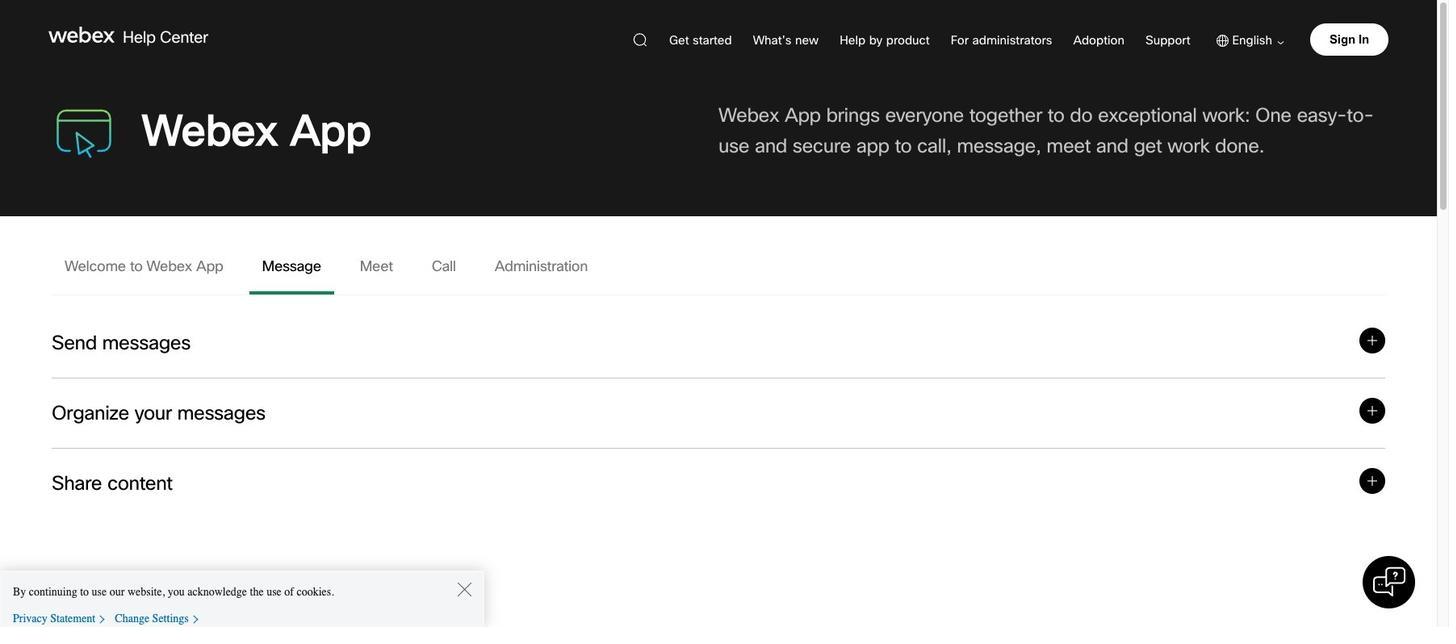 Task type: locate. For each thing, give the bounding box(es) containing it.
chat help image
[[1373, 566, 1406, 599]]

privacy alert dialog
[[0, 571, 485, 628]]



Task type: vqa. For each thing, say whether or not it's contained in the screenshot.
down arrow icon
yes



Task type: describe. For each thing, give the bounding box(es) containing it.
landing icon image
[[52, 99, 116, 163]]

search icon image
[[633, 33, 647, 47]]

webex logo image
[[48, 27, 115, 43]]

down arrow image
[[1273, 41, 1285, 45]]



